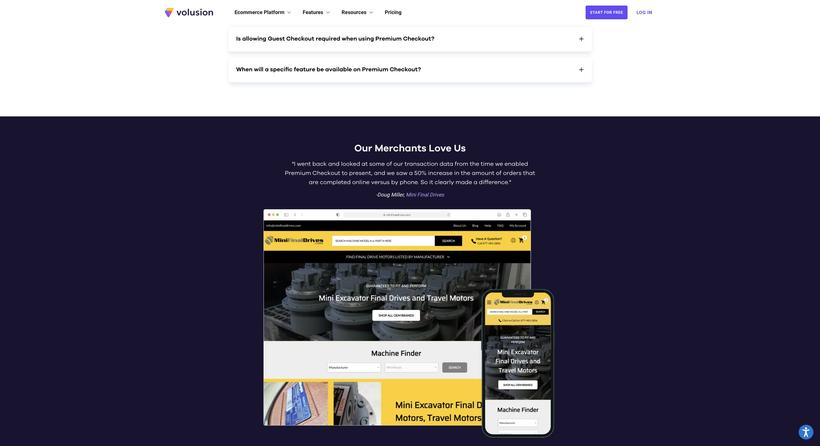 Task type: vqa. For each thing, say whether or not it's contained in the screenshot.
chevron left Image
no



Task type: describe. For each thing, give the bounding box(es) containing it.
are
[[309, 180, 318, 185]]

through
[[338, 5, 361, 11]]

looked
[[341, 161, 360, 167]]

transaction
[[405, 161, 438, 167]]

pricing link
[[385, 9, 402, 16]]

0 vertical spatial of
[[386, 161, 392, 167]]

at
[[362, 161, 368, 167]]

drives
[[430, 192, 444, 198]]

our
[[354, 144, 372, 153]]

saw
[[396, 170, 408, 176]]

phone.
[[400, 180, 419, 185]]

pricing
[[385, 9, 402, 15]]

final
[[417, 192, 428, 198]]

will
[[254, 67, 263, 73]]

some
[[369, 161, 385, 167]]

0 horizontal spatial we
[[387, 170, 395, 176]]

features button
[[303, 9, 331, 16]]

available
[[325, 67, 352, 73]]

doug
[[377, 192, 390, 198]]

merchants
[[375, 144, 426, 153]]

is allowing guest checkout required when using premium checkout? button
[[228, 26, 592, 51]]

orders
[[503, 170, 522, 176]]

when
[[342, 36, 357, 42]]

free
[[613, 10, 623, 15]]

i
[[320, 5, 322, 11]]

allowing
[[242, 36, 266, 42]]

open accessibe: accessibility options, statement and help image
[[803, 428, 810, 437]]

premium right through
[[363, 5, 389, 11]]

start
[[590, 10, 603, 15]]

online
[[352, 180, 370, 185]]

be
[[317, 67, 324, 73]]

a inside "button"
[[265, 67, 269, 73]]

by
[[391, 180, 398, 185]]

guest
[[268, 36, 285, 42]]

using
[[358, 36, 374, 42]]

a inside the "i went back and looked at some of our transaction data from the time we enabled premium checkout to present, and we saw a 50% increase in the amount of orders that are completed online versus by phone. so it clearly made a difference."
[[409, 170, 413, 176]]

went
[[297, 161, 311, 167]]

checkout? inside when will a specific feature be available on premium checkout? "button"
[[390, 67, 421, 73]]

when
[[236, 67, 253, 73]]

in
[[454, 170, 459, 176]]

ecommerce platform
[[235, 9, 284, 15]]

is allowing guest checkout required when using premium checkout?
[[236, 36, 434, 42]]

back
[[312, 161, 327, 167]]

features
[[303, 9, 323, 15]]

from
[[455, 161, 468, 167]]

is
[[236, 36, 241, 42]]

50%
[[414, 170, 427, 176]]

-
[[376, 192, 377, 198]]

to
[[342, 170, 348, 176]]

resources
[[342, 9, 367, 15]]

checkout? for is allowing guest checkout required when using premium checkout?
[[403, 36, 434, 42]]

start for free
[[590, 10, 623, 15]]

miller,
[[391, 192, 405, 198]]

when will a specific feature be available on premium checkout?
[[236, 67, 421, 73]]

us
[[454, 144, 466, 153]]

1 horizontal spatial of
[[496, 170, 502, 176]]

-doug miller, mini final drives
[[376, 192, 444, 198]]

1 horizontal spatial we
[[495, 161, 503, 167]]

on
[[353, 67, 361, 73]]

premium inside "button"
[[362, 67, 388, 73]]



Task type: locate. For each thing, give the bounding box(es) containing it.
"i went back and looked at some of our transaction data from the time we enabled premium checkout to present, and we saw a 50% increase in the amount of orders that are completed online versus by phone. so it clearly made a difference."
[[285, 161, 535, 185]]

offer
[[323, 5, 337, 11]]

so
[[421, 180, 428, 185]]

checkout? down what payment methods can i offer through premium checkout? button
[[403, 36, 434, 42]]

0 vertical spatial checkout
[[286, 36, 314, 42]]

0 vertical spatial the
[[470, 161, 479, 167]]

ecommerce platform button
[[235, 9, 292, 16]]

0 horizontal spatial of
[[386, 161, 392, 167]]

premium right using
[[375, 36, 402, 42]]

1 horizontal spatial a
[[409, 170, 413, 176]]

a difference."
[[474, 180, 511, 185]]

1 vertical spatial of
[[496, 170, 502, 176]]

1 vertical spatial checkout?
[[403, 36, 434, 42]]

1 vertical spatial and
[[374, 170, 385, 176]]

and
[[328, 161, 340, 167], [374, 170, 385, 176]]

1 vertical spatial the
[[461, 170, 470, 176]]

0 horizontal spatial a
[[265, 67, 269, 73]]

what payment methods can i offer through premium checkout?
[[236, 5, 422, 11]]

checkout right guest on the top left of page
[[286, 36, 314, 42]]

checkout inside button
[[286, 36, 314, 42]]

log
[[637, 10, 646, 15]]

ecommerce
[[235, 9, 262, 15]]

required
[[316, 36, 340, 42]]

1 vertical spatial checkout
[[312, 170, 340, 176]]

0 vertical spatial we
[[495, 161, 503, 167]]

it
[[429, 180, 433, 185]]

checkout down back
[[312, 170, 340, 176]]

what payment methods can i offer through premium checkout? button
[[228, 0, 592, 20]]

methods
[[281, 5, 306, 11]]

log in
[[637, 10, 652, 15]]

checkout inside the "i went back and looked at some of our transaction data from the time we enabled premium checkout to present, and we saw a 50% increase in the amount of orders that are completed online versus by phone. so it clearly made a difference."
[[312, 170, 340, 176]]

we
[[495, 161, 503, 167], [387, 170, 395, 176]]

and up 'versus'
[[374, 170, 385, 176]]

checkout?
[[390, 5, 422, 11], [403, 36, 434, 42], [390, 67, 421, 73]]

mini final drives link
[[406, 192, 444, 198]]

the
[[470, 161, 479, 167], [461, 170, 470, 176]]

0 vertical spatial and
[[328, 161, 340, 167]]

0 vertical spatial checkout?
[[390, 5, 422, 11]]

0 horizontal spatial and
[[328, 161, 340, 167]]

checkout? up the is allowing guest checkout required when using premium checkout? button
[[390, 5, 422, 11]]

checkout
[[286, 36, 314, 42], [312, 170, 340, 176]]

checkout? down the is allowing guest checkout required when using premium checkout? button
[[390, 67, 421, 73]]

of
[[386, 161, 392, 167], [496, 170, 502, 176]]

present,
[[349, 170, 373, 176]]

2 vertical spatial checkout?
[[390, 67, 421, 73]]

can
[[308, 5, 319, 11]]

when will a specific feature be available on premium checkout? button
[[228, 57, 592, 82]]

the right in
[[461, 170, 470, 176]]

1 horizontal spatial and
[[374, 170, 385, 176]]

our
[[393, 161, 403, 167]]

feature
[[294, 67, 315, 73]]

start for free link
[[586, 6, 627, 19]]

premium
[[363, 5, 389, 11], [375, 36, 402, 42], [362, 67, 388, 73], [285, 170, 311, 176]]

amount
[[472, 170, 494, 176]]

platform
[[264, 9, 284, 15]]

checkout? for what payment methods can i offer through premium checkout?
[[390, 5, 422, 11]]

resources button
[[342, 9, 374, 16]]

specific
[[270, 67, 293, 73]]

made
[[456, 180, 472, 185]]

versus
[[371, 180, 390, 185]]

that
[[523, 170, 535, 176]]

and right back
[[328, 161, 340, 167]]

data
[[440, 161, 453, 167]]

log in link
[[633, 5, 656, 20]]

clearly
[[435, 180, 454, 185]]

completed
[[320, 180, 351, 185]]

of left our
[[386, 161, 392, 167]]

our merchants love us
[[354, 144, 466, 153]]

of up a difference."
[[496, 170, 502, 176]]

increase
[[428, 170, 453, 176]]

premium down "i
[[285, 170, 311, 176]]

a
[[265, 67, 269, 73], [409, 170, 413, 176]]

checkout? inside the is allowing guest checkout required when using premium checkout? button
[[403, 36, 434, 42]]

0 vertical spatial a
[[265, 67, 269, 73]]

enabled
[[505, 161, 528, 167]]

love
[[429, 144, 451, 153]]

the up amount
[[470, 161, 479, 167]]

time
[[481, 161, 494, 167]]

premium inside the "i went back and looked at some of our transaction data from the time we enabled premium checkout to present, and we saw a 50% increase in the amount of orders that are completed online versus by phone. so it clearly made a difference."
[[285, 170, 311, 176]]

a right saw
[[409, 170, 413, 176]]

a right will
[[265, 67, 269, 73]]

checkout? inside what payment methods can i offer through premium checkout? button
[[390, 5, 422, 11]]

1 vertical spatial we
[[387, 170, 395, 176]]

"i
[[292, 161, 295, 167]]

mini
[[406, 192, 416, 198]]

we up the by
[[387, 170, 395, 176]]

for
[[604, 10, 612, 15]]

in
[[647, 10, 652, 15]]

we right time at the top right
[[495, 161, 503, 167]]

what
[[236, 5, 252, 11]]

1 vertical spatial a
[[409, 170, 413, 176]]

payment
[[253, 5, 279, 11]]

premium right on
[[362, 67, 388, 73]]



